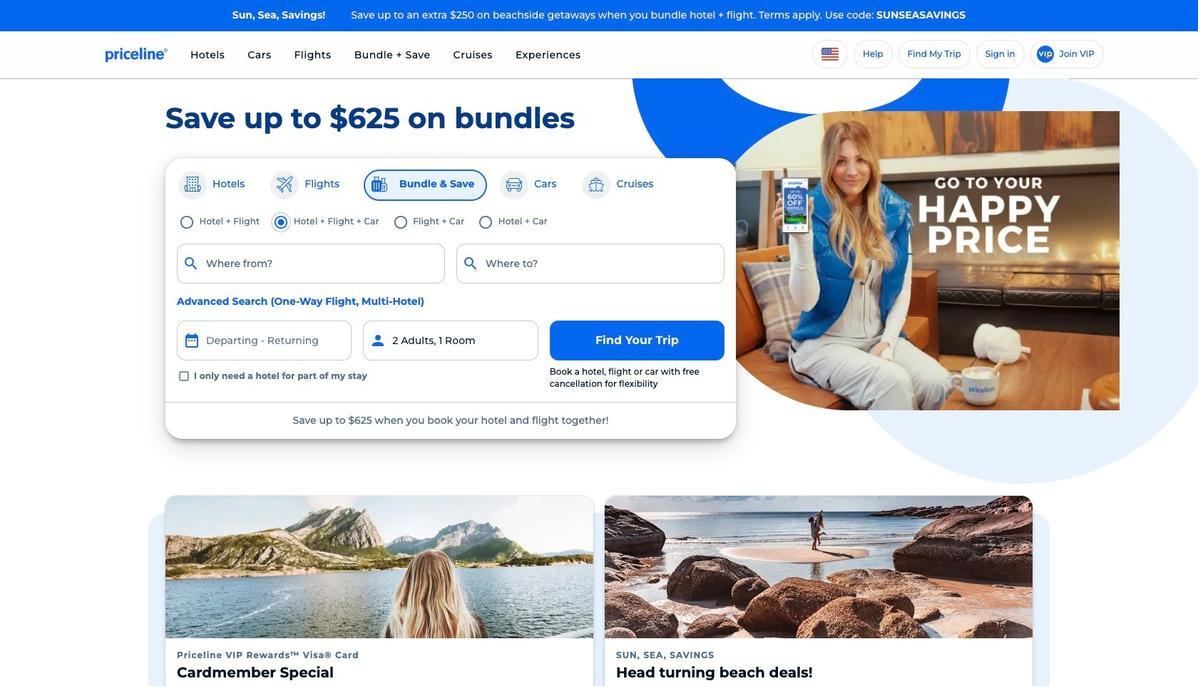 Task type: describe. For each thing, give the bounding box(es) containing it.
none field where to?
[[456, 244, 725, 284]]

none field where from?
[[177, 244, 445, 284]]

priceline.com home image
[[106, 47, 168, 62]]

types of travel tab list
[[177, 169, 725, 201]]



Task type: locate. For each thing, give the bounding box(es) containing it.
Where from? field
[[177, 244, 445, 284]]

None button
[[177, 321, 352, 361]]

Where to? field
[[456, 244, 725, 284]]

en us image
[[822, 47, 839, 60]]

None field
[[177, 244, 445, 284], [456, 244, 725, 284]]

2 none field from the left
[[456, 244, 725, 284]]

1 none field from the left
[[177, 244, 445, 284]]

vip badge icon image
[[1037, 45, 1054, 62]]

0 horizontal spatial none field
[[177, 244, 445, 284]]

1 horizontal spatial none field
[[456, 244, 725, 284]]



Task type: vqa. For each thing, say whether or not it's contained in the screenshot.
the right "field"
yes



